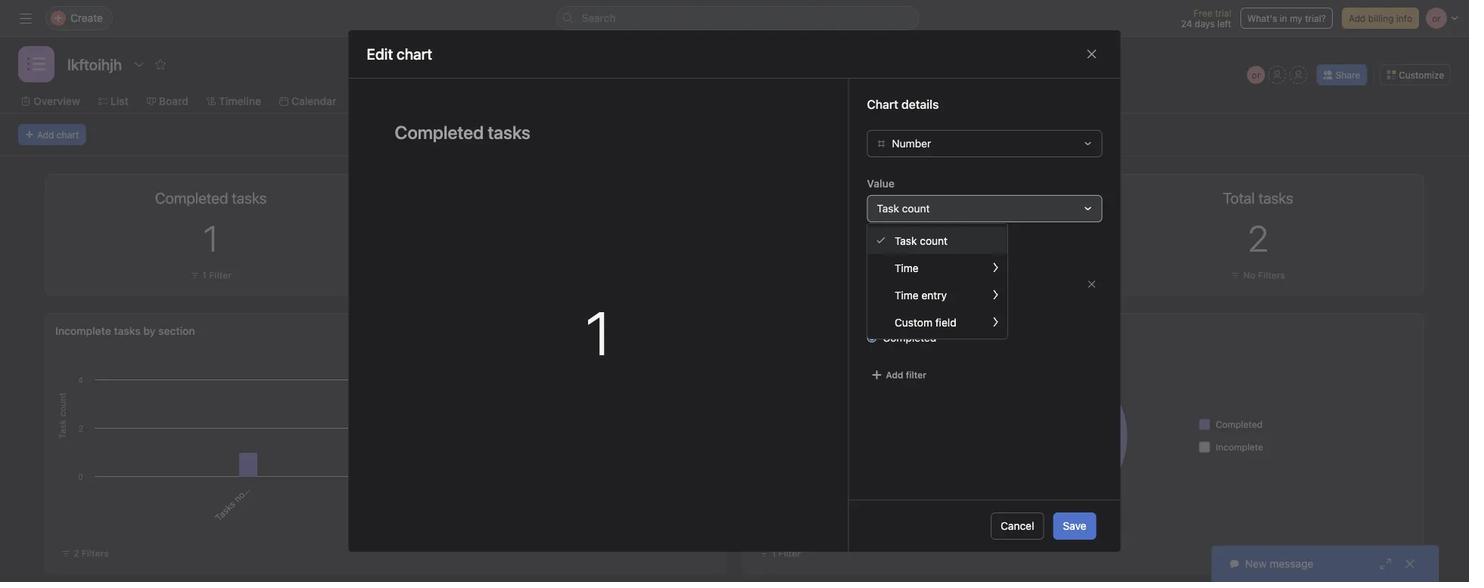 Task type: describe. For each thing, give the bounding box(es) containing it.
1 filter for 1
[[202, 270, 232, 281]]

billing
[[1368, 13, 1394, 23]]

add to starred image
[[154, 58, 167, 70]]

save
[[1063, 520, 1086, 533]]

search button
[[556, 6, 919, 30]]

info
[[1396, 13, 1412, 23]]

task inside dropdown button
[[877, 202, 899, 215]]

1 horizontal spatial filter
[[778, 549, 801, 559]]

chart details
[[867, 97, 939, 112]]

share
[[1336, 70, 1360, 80]]

2 button
[[1248, 217, 1269, 260]]

2 for 2
[[1248, 217, 1269, 260]]

total tasks
[[1223, 189, 1293, 207]]

1 filter button for 0
[[885, 268, 934, 283]]

add chart
[[37, 129, 79, 140]]

search list box
[[556, 6, 919, 30]]

left
[[1217, 18, 1231, 29]]

1 filter button for 1
[[186, 268, 235, 283]]

add chart button
[[18, 124, 86, 145]]

share button
[[1317, 64, 1367, 86]]

add for add billing info
[[1349, 13, 1366, 23]]

in inside button
[[1280, 13, 1287, 23]]

search
[[582, 12, 616, 24]]

section
[[256, 451, 286, 481]]

add for add chart
[[37, 129, 54, 140]]

overview link
[[21, 93, 80, 110]]

field
[[935, 316, 956, 329]]

board
[[159, 95, 188, 107]]

add billing info button
[[1342, 8, 1419, 29]]

trial?
[[1305, 13, 1326, 23]]

expand new message image
[[1380, 559, 1392, 571]]

what's in my trial?
[[1247, 13, 1326, 23]]

filter for 0
[[907, 270, 930, 281]]

Incomplete radio
[[867, 304, 877, 314]]

task count inside 'link'
[[895, 234, 948, 247]]

1 for total tasks by completion status
[[772, 549, 776, 559]]

time link
[[867, 254, 1007, 282]]

0 vertical spatial close image
[[1086, 48, 1098, 60]]

a
[[251, 475, 262, 486]]

0 vertical spatial 1 button
[[203, 217, 219, 260]]

trial
[[1215, 8, 1231, 18]]

time entry link
[[867, 282, 1007, 309]]

1 horizontal spatial 1 filter button
[[753, 543, 808, 565]]

tasks for total
[[781, 325, 807, 338]]

a button to remove the filter image
[[1087, 280, 1096, 289]]

tasks for incomplete
[[114, 325, 141, 338]]

by section
[[143, 325, 195, 338]]

tasks
[[213, 499, 237, 524]]

cancel button
[[991, 513, 1044, 540]]

number button
[[867, 130, 1102, 157]]

timeline
[[219, 95, 261, 107]]

list image
[[27, 55, 45, 73]]

time for time entry
[[895, 289, 919, 301]]

add billing info
[[1349, 13, 1412, 23]]

my
[[1290, 13, 1302, 23]]



Task type: vqa. For each thing, say whether or not it's contained in the screenshot.
Hacks button
no



Task type: locate. For each thing, give the bounding box(es) containing it.
or
[[1252, 70, 1261, 80]]

free trial 24 days left
[[1181, 8, 1231, 29]]

add left billing
[[1349, 13, 1366, 23]]

0 vertical spatial task count
[[877, 202, 930, 215]]

timeline link
[[207, 93, 261, 110]]

tasks left by section
[[114, 325, 141, 338]]

24
[[1181, 18, 1192, 29]]

add filter button
[[867, 365, 930, 386]]

tasks not in a section
[[213, 451, 286, 524]]

0 vertical spatial time
[[895, 262, 919, 274]]

0 vertical spatial in
[[1280, 13, 1287, 23]]

1 horizontal spatial completed
[[1216, 420, 1263, 430]]

count up 0 at top
[[902, 202, 930, 215]]

2
[[1248, 217, 1269, 260], [73, 549, 79, 559]]

task up incomplete radio
[[867, 279, 887, 290]]

add for add filter
[[886, 370, 903, 381]]

task up time link
[[895, 234, 917, 247]]

in inside tasks not in a section
[[243, 480, 256, 493]]

0 vertical spatial filters
[[867, 247, 902, 261]]

task completion status
[[867, 279, 968, 290]]

0 vertical spatial 2
[[1248, 217, 1269, 260]]

2 vertical spatial filters
[[82, 549, 109, 559]]

custom field
[[895, 316, 956, 329]]

custom
[[895, 316, 932, 329]]

0 vertical spatial incomplete
[[883, 303, 937, 316]]

2 horizontal spatial 1 filter
[[900, 270, 930, 281]]

what's
[[1247, 13, 1277, 23]]

1 vertical spatial incomplete
[[55, 325, 111, 338]]

what's in my trial? button
[[1240, 8, 1333, 29]]

1 vertical spatial task count
[[895, 234, 948, 247]]

task inside 'link'
[[895, 234, 917, 247]]

1 for overdue tasks
[[900, 270, 905, 281]]

filter for 1
[[209, 270, 232, 281]]

0 horizontal spatial 1 button
[[203, 217, 219, 260]]

by
[[810, 325, 822, 338]]

list
[[110, 95, 129, 107]]

count up time link
[[920, 234, 948, 247]]

2 tasks from the left
[[781, 325, 807, 338]]

1 button
[[203, 217, 219, 260], [586, 297, 611, 369]]

no filters button
[[1227, 268, 1289, 283]]

0 horizontal spatial 1 filter
[[202, 270, 232, 281]]

0 horizontal spatial completed
[[883, 332, 936, 344]]

time for time
[[895, 262, 919, 274]]

1 filter button
[[186, 268, 235, 283], [885, 268, 934, 283], [753, 543, 808, 565]]

0 horizontal spatial tasks
[[114, 325, 141, 338]]

1 horizontal spatial filters
[[867, 247, 902, 261]]

1 vertical spatial count
[[920, 234, 948, 247]]

list link
[[98, 93, 129, 110]]

2 filters button
[[54, 543, 116, 565]]

1 vertical spatial task
[[895, 234, 917, 247]]

2 inside 2 filters button
[[73, 549, 79, 559]]

filters for total tasks
[[1258, 270, 1285, 281]]

tasks left the by
[[781, 325, 807, 338]]

add left filter
[[886, 370, 903, 381]]

1 for completed tasks
[[202, 270, 207, 281]]

0 horizontal spatial close image
[[1086, 48, 1098, 60]]

task count
[[877, 202, 930, 215], [895, 234, 948, 247]]

filter
[[209, 270, 232, 281], [907, 270, 930, 281], [778, 549, 801, 559]]

1 vertical spatial 1 button
[[586, 297, 611, 369]]

None text field
[[64, 51, 126, 78]]

completed
[[883, 332, 936, 344], [1216, 420, 1263, 430]]

1 horizontal spatial close image
[[1404, 559, 1416, 571]]

add inside button
[[1349, 13, 1366, 23]]

2 horizontal spatial incomplete
[[1216, 442, 1263, 453]]

2 horizontal spatial 1 filter button
[[885, 268, 934, 283]]

add inside 'dropdown button'
[[886, 370, 903, 381]]

task count link
[[867, 227, 1007, 254]]

0 vertical spatial add
[[1349, 13, 1366, 23]]

add
[[1349, 13, 1366, 23], [37, 129, 54, 140], [886, 370, 903, 381]]

filters
[[867, 247, 902, 261], [1258, 270, 1285, 281], [82, 549, 109, 559]]

status
[[941, 279, 968, 290]]

cancel
[[1001, 520, 1034, 533]]

1 vertical spatial filters
[[1258, 270, 1285, 281]]

1 filter for 0
[[900, 270, 930, 281]]

board link
[[147, 93, 188, 110]]

2 vertical spatial add
[[886, 370, 903, 381]]

no
[[1243, 270, 1256, 281]]

total
[[753, 325, 778, 338]]

0 vertical spatial count
[[902, 202, 930, 215]]

1
[[203, 217, 219, 260], [202, 270, 207, 281], [900, 270, 905, 281], [586, 297, 611, 369], [772, 549, 776, 559]]

new message
[[1245, 558, 1313, 571]]

0 vertical spatial task
[[877, 202, 899, 215]]

0 button
[[898, 217, 920, 260]]

1 horizontal spatial incomplete
[[883, 303, 937, 316]]

total tasks by completion status
[[753, 325, 915, 338]]

calendar
[[291, 95, 336, 107]]

1 vertical spatial time
[[895, 289, 919, 301]]

2 time from the top
[[895, 289, 919, 301]]

filter
[[906, 370, 926, 381]]

0 horizontal spatial filter
[[209, 270, 232, 281]]

1 horizontal spatial in
[[1280, 13, 1287, 23]]

1 horizontal spatial tasks
[[781, 325, 807, 338]]

task count inside task count dropdown button
[[877, 202, 930, 215]]

completed tasks
[[155, 189, 267, 207]]

2 horizontal spatial filter
[[907, 270, 930, 281]]

time entry
[[895, 289, 947, 301]]

incomplete tasks by section
[[55, 325, 195, 338]]

0 horizontal spatial add
[[37, 129, 54, 140]]

1 filter
[[202, 270, 232, 281], [900, 270, 930, 281], [772, 549, 801, 559]]

Completed radio
[[867, 333, 877, 343]]

task count up time link
[[895, 234, 948, 247]]

save button
[[1053, 513, 1096, 540]]

or button
[[1247, 66, 1265, 84]]

overview
[[33, 95, 80, 107]]

calendar link
[[279, 93, 336, 110]]

filters for incomplete tasks by section
[[82, 549, 109, 559]]

1 vertical spatial add
[[37, 129, 54, 140]]

completion
[[890, 279, 938, 290]]

2 vertical spatial incomplete
[[1216, 442, 1263, 453]]

close image
[[1086, 48, 1098, 60], [1404, 559, 1416, 571]]

1 vertical spatial 2
[[73, 549, 79, 559]]

add inside button
[[37, 129, 54, 140]]

0 horizontal spatial incomplete
[[55, 325, 111, 338]]

time
[[895, 262, 919, 274], [895, 289, 919, 301]]

custom field link
[[867, 309, 1007, 336]]

1 horizontal spatial 2
[[1248, 217, 1269, 260]]

entry
[[922, 289, 947, 301]]

task down value
[[877, 202, 899, 215]]

1 vertical spatial in
[[243, 480, 256, 493]]

0 horizontal spatial filters
[[82, 549, 109, 559]]

edit chart
[[367, 45, 432, 63]]

no filters
[[1243, 270, 1285, 281]]

time left entry on the right of page
[[895, 289, 919, 301]]

1 vertical spatial completed
[[1216, 420, 1263, 430]]

free
[[1194, 8, 1212, 18]]

0 horizontal spatial in
[[243, 480, 256, 493]]

Completed tasks text field
[[385, 115, 812, 150]]

count inside 'link'
[[920, 234, 948, 247]]

1 vertical spatial close image
[[1404, 559, 1416, 571]]

days
[[1195, 18, 1215, 29]]

1 tasks from the left
[[114, 325, 141, 338]]

2 for 2 filters
[[73, 549, 79, 559]]

1 horizontal spatial 1 filter
[[772, 549, 801, 559]]

count inside dropdown button
[[902, 202, 930, 215]]

incomplete
[[883, 303, 937, 316], [55, 325, 111, 338], [1216, 442, 1263, 453]]

1 horizontal spatial 1 button
[[586, 297, 611, 369]]

2 vertical spatial task
[[867, 279, 887, 290]]

tasks
[[114, 325, 141, 338], [781, 325, 807, 338]]

overdue tasks
[[861, 189, 957, 207]]

task count button
[[867, 195, 1102, 223]]

0 horizontal spatial 1 filter button
[[186, 268, 235, 283]]

0 horizontal spatial 2
[[73, 549, 79, 559]]

not
[[232, 487, 249, 505]]

in
[[1280, 13, 1287, 23], [243, 480, 256, 493]]

task count up 0 at top
[[877, 202, 930, 215]]

task
[[877, 202, 899, 215], [895, 234, 917, 247], [867, 279, 887, 290]]

completion status
[[825, 325, 915, 338]]

2 horizontal spatial add
[[1349, 13, 1366, 23]]

value
[[867, 177, 895, 190]]

chart
[[57, 129, 79, 140]]

2 horizontal spatial filters
[[1258, 270, 1285, 281]]

2 filters
[[73, 549, 109, 559]]

0
[[898, 217, 920, 260]]

add left the chart
[[37, 129, 54, 140]]

time up completion
[[895, 262, 919, 274]]

number
[[892, 137, 931, 150]]

add filter
[[886, 370, 926, 381]]

count
[[902, 202, 930, 215], [920, 234, 948, 247]]

0 vertical spatial completed
[[883, 332, 936, 344]]

1 horizontal spatial add
[[886, 370, 903, 381]]

1 time from the top
[[895, 262, 919, 274]]



